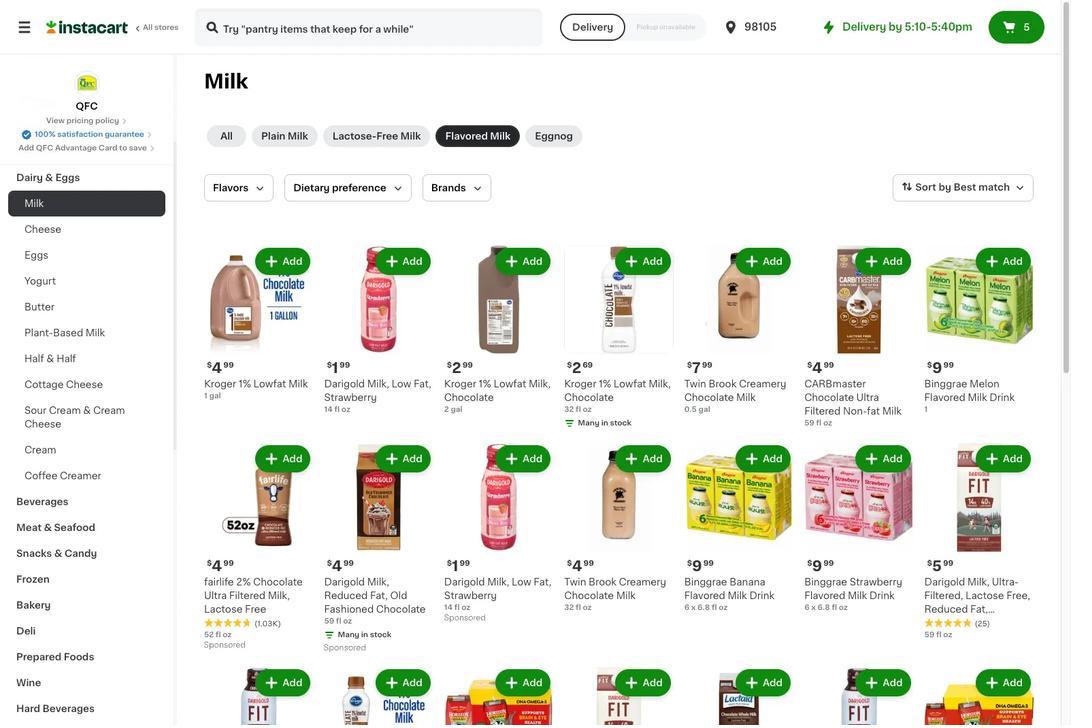 Task type: describe. For each thing, give the bounding box(es) containing it.
delivery for delivery
[[573, 22, 614, 32]]

in for 2
[[602, 420, 609, 427]]

bakery link
[[8, 592, 165, 618]]

chocolate inside kroger 1% lowfat milk, chocolate 32 fl oz
[[565, 393, 614, 403]]

free inside fairlife 2% chocolate ultra filtered milk, lactose free
[[245, 605, 266, 614]]

dairy & eggs
[[16, 173, 80, 183]]

lists link
[[8, 38, 165, 65]]

1 inside the kroger 1% lowfat milk 1 gal
[[204, 393, 208, 400]]

lowfat for 2
[[494, 380, 527, 389]]

butter link
[[8, 294, 165, 320]]

5 button
[[990, 11, 1045, 44]]

0 horizontal spatial eggs
[[25, 251, 48, 260]]

1 inside 'binggrae melon flavored milk drink 1'
[[925, 406, 928, 414]]

cottage cheese
[[25, 380, 103, 390]]

product group containing 7
[[685, 245, 794, 416]]

darigold milk, ultra- filtered, lactose free, reduced fat, chocolate
[[925, 577, 1031, 628]]

snacks & candy
[[16, 549, 97, 558]]

melon
[[970, 380, 1000, 389]]

sort
[[916, 183, 937, 192]]

$ 4 99 for darigold milk, reduced fat, old fashioned chocolate
[[327, 559, 354, 573]]

sour cream & cream cheese
[[25, 406, 125, 429]]

oz inside the darigold milk, reduced fat, old fashioned chocolate 59 fl oz
[[343, 618, 352, 625]]

fl inside kroger 1% lowfat milk, chocolate 32 fl oz
[[576, 406, 581, 414]]

milk inside the kroger 1% lowfat milk 1 gal
[[289, 380, 308, 389]]

5:40pm
[[932, 22, 973, 32]]

binggrae for binggrae strawberry flavored milk drink
[[805, 577, 848, 587]]

& for eggs
[[45, 173, 53, 183]]

7
[[693, 361, 701, 376]]

sponsored badge image for darigold milk, low fat, strawberry
[[445, 615, 486, 622]]

recipes link
[[8, 87, 165, 113]]

(1.03k)
[[255, 620, 281, 628]]

plain milk link
[[252, 125, 318, 147]]

$ 9 99 for binggrae banana flavored milk drink
[[688, 559, 714, 573]]

satisfaction
[[57, 131, 103, 138]]

all for all
[[221, 131, 233, 141]]

fl inside carbmaster chocolate ultra filtered non-fat milk 59 fl oz
[[817, 420, 822, 427]]

$ 4 99 for fairlife 2% chocolate ultra filtered milk, lactose free
[[207, 559, 234, 573]]

0 horizontal spatial $ 1 99
[[327, 361, 350, 376]]

2 vertical spatial 59
[[925, 631, 935, 639]]

ultra inside carbmaster chocolate ultra filtered non-fat milk 59 fl oz
[[857, 393, 880, 403]]

plain
[[262, 131, 286, 141]]

delivery by 5:10-5:40pm
[[843, 22, 973, 32]]

non-
[[844, 407, 868, 416]]

brook for 4
[[589, 577, 617, 587]]

cottage cheese link
[[8, 372, 165, 398]]

qfc logo image
[[74, 71, 100, 97]]

fat, inside darigold milk, ultra- filtered, lactose free, reduced fat, chocolate
[[971, 605, 989, 614]]

4 for carbmaster chocolate ultra filtered non-fat milk
[[813, 361, 823, 376]]

carbmaster chocolate ultra filtered non-fat milk 59 fl oz
[[805, 380, 902, 427]]

best match
[[954, 183, 1011, 192]]

stock for 4
[[370, 631, 392, 639]]

oz inside binggrae banana flavored milk drink 6 x 6.8 fl oz
[[719, 604, 728, 611]]

creamer
[[60, 471, 101, 481]]

$ inside $ 2 99
[[447, 362, 452, 369]]

0 vertical spatial eggs
[[55, 173, 80, 183]]

based
[[53, 328, 83, 338]]

100%
[[35, 131, 55, 138]]

all stores link
[[46, 8, 180, 46]]

x for binggrae strawberry flavored milk drink
[[812, 604, 816, 611]]

2 half from the left
[[57, 354, 76, 364]]

to
[[119, 144, 127, 152]]

hard beverages link
[[8, 696, 165, 722]]

old
[[391, 591, 408, 601]]

sour cream & cream cheese link
[[8, 398, 165, 437]]

milk, inside the darigold milk, reduced fat, old fashioned chocolate 59 fl oz
[[368, 577, 390, 587]]

x for binggrae banana flavored milk drink
[[692, 604, 696, 611]]

sponsored badge image for fairlife 2% chocolate ultra filtered milk, lactose free
[[204, 642, 245, 650]]

sponsored badge image for darigold milk, reduced fat, old fashioned chocolate
[[324, 644, 366, 652]]

oz inside the binggrae strawberry flavored milk drink 6 x 6.8 fl oz
[[840, 604, 849, 611]]

kroger 1% lowfat milk, chocolate 2 gal
[[445, 380, 551, 414]]

banana
[[730, 577, 766, 587]]

in for 4
[[361, 631, 368, 639]]

0 vertical spatial 14
[[324, 406, 333, 414]]

cheese link
[[8, 217, 165, 242]]

add inside add qfc advantage card to save link
[[18, 144, 34, 152]]

free inside lactose-free milk link
[[377, 131, 399, 141]]

binggrae for binggrae melon flavored milk drink
[[925, 380, 968, 389]]

99 inside $ 2 99
[[463, 362, 473, 369]]

binggrae banana flavored milk drink 6 x 6.8 fl oz
[[685, 577, 775, 611]]

thanksgiving
[[16, 121, 82, 131]]

chocolate inside kroger 1% lowfat milk, chocolate 2 gal
[[445, 393, 494, 403]]

lactose inside darigold milk, ultra- filtered, lactose free, reduced fat, chocolate
[[966, 591, 1005, 601]]

strawberry inside the binggrae strawberry flavored milk drink 6 x 6.8 fl oz
[[850, 577, 903, 587]]

thanksgiving link
[[8, 113, 165, 139]]

0 horizontal spatial low
[[392, 380, 412, 389]]

many for 4
[[338, 631, 360, 639]]

oz inside carbmaster chocolate ultra filtered non-fat milk 59 fl oz
[[824, 420, 833, 427]]

fashioned
[[324, 605, 374, 614]]

twin brook creamery chocolate milk 32 fl oz
[[565, 577, 667, 611]]

lists
[[38, 47, 62, 57]]

0 vertical spatial darigold milk, low fat, strawberry 14 fl oz
[[324, 380, 432, 414]]

binggrae for binggrae banana flavored milk drink
[[685, 577, 728, 587]]

prepared foods link
[[8, 644, 165, 670]]

qfc link
[[74, 71, 100, 113]]

lactose-free milk
[[333, 131, 421, 141]]

view pricing policy link
[[46, 116, 127, 127]]

many for 2
[[578, 420, 600, 427]]

brands button
[[423, 174, 492, 202]]

gal for 2
[[451, 406, 463, 414]]

kroger inside kroger 1% lowfat milk, chocolate 32 fl oz
[[565, 380, 597, 389]]

add qfc advantage card to save
[[18, 144, 147, 152]]

$ 9 99 for binggrae melon flavored milk drink
[[928, 361, 955, 376]]

1 horizontal spatial qfc
[[76, 101, 98, 111]]

lactose-
[[333, 131, 377, 141]]

fl inside the binggrae strawberry flavored milk drink 6 x 6.8 fl oz
[[833, 604, 838, 611]]

2 for $ 2 99
[[452, 361, 462, 376]]

plant-
[[25, 328, 53, 338]]

& for half
[[47, 354, 54, 364]]

100% satisfaction guarantee
[[35, 131, 144, 138]]

9 for binggrae strawberry flavored milk drink
[[813, 559, 823, 573]]

eggnog
[[535, 131, 573, 141]]

meat & seafood link
[[8, 515, 165, 541]]

1% for 2
[[479, 380, 492, 389]]

deli
[[16, 627, 36, 636]]

milk inside twin brook creamery chocolate milk 32 fl oz
[[617, 591, 636, 601]]

& inside sour cream & cream cheese
[[83, 406, 91, 415]]

milk inside 'binggrae melon flavored milk drink 1'
[[969, 393, 988, 403]]

view
[[46, 117, 65, 125]]

chocolate inside carbmaster chocolate ultra filtered non-fat milk 59 fl oz
[[805, 393, 855, 403]]

frozen
[[16, 575, 50, 584]]

59 for fat,
[[324, 618, 335, 625]]

cheese inside sour cream & cream cheese
[[25, 420, 61, 429]]

filtered inside carbmaster chocolate ultra filtered non-fat milk 59 fl oz
[[805, 407, 841, 416]]

carbmaster
[[805, 380, 867, 389]]

cheese inside 'link'
[[66, 380, 103, 390]]

plain milk
[[262, 131, 308, 141]]

view pricing policy
[[46, 117, 119, 125]]

flavored for binggrae melon flavored milk drink
[[925, 393, 966, 403]]

beverages inside hard beverages link
[[43, 704, 95, 714]]

filtered inside fairlife 2% chocolate ultra filtered milk, lactose free
[[229, 591, 266, 601]]

meat
[[16, 523, 42, 533]]

delivery for delivery by 5:10-5:40pm
[[843, 22, 887, 32]]

$ 4 99 for kroger 1% lowfat milk
[[207, 361, 234, 376]]

hard
[[16, 704, 40, 714]]

$ 4 99 for twin brook creamery chocolate milk
[[567, 559, 594, 573]]

bakery
[[16, 601, 51, 610]]

$ inside the $ 2 69
[[567, 362, 572, 369]]

fat, inside the darigold milk, reduced fat, old fashioned chocolate 59 fl oz
[[370, 591, 388, 601]]

52 fl oz
[[204, 631, 232, 639]]

wine link
[[8, 670, 165, 696]]

0.5
[[685, 406, 697, 414]]

all for all stores
[[143, 24, 153, 31]]

cream down cottage cheese
[[49, 406, 81, 415]]

chocolate inside twin brook creamery chocolate milk 0.5 gal
[[685, 393, 735, 403]]

1 vertical spatial qfc
[[36, 144, 53, 152]]

plant-based milk link
[[8, 320, 165, 346]]

coffee
[[25, 471, 58, 481]]

brook for 7
[[709, 380, 737, 389]]

deli link
[[8, 618, 165, 644]]

lactose inside fairlife 2% chocolate ultra filtered milk, lactose free
[[204, 605, 243, 614]]

butter
[[25, 302, 55, 312]]

1 half from the left
[[25, 354, 44, 364]]

0 horizontal spatial 5
[[933, 559, 942, 573]]

chocolate inside darigold milk, ultra- filtered, lactose free, reduced fat, chocolate
[[925, 618, 975, 628]]

$ 5 99
[[928, 559, 954, 573]]

$ 2 99
[[447, 361, 473, 376]]

chocolate inside twin brook creamery chocolate milk 32 fl oz
[[565, 591, 614, 601]]

pricing
[[67, 117, 94, 125]]

6 for binggrae strawberry flavored milk drink
[[805, 604, 810, 611]]

fairlife
[[204, 577, 234, 587]]

preference
[[332, 183, 387, 193]]

fairlife 2% chocolate ultra filtered milk, lactose free
[[204, 577, 303, 614]]

milk inside binggrae banana flavored milk drink 6 x 6.8 fl oz
[[728, 591, 748, 601]]



Task type: vqa. For each thing, say whether or not it's contained in the screenshot.
"FASHIONED"
yes



Task type: locate. For each thing, give the bounding box(es) containing it.
1 32 from the top
[[565, 406, 574, 414]]

dietary preference button
[[285, 174, 412, 202]]

1 vertical spatial many in stock
[[338, 631, 392, 639]]

3 kroger from the left
[[445, 380, 477, 389]]

milk inside twin brook creamery chocolate milk 0.5 gal
[[737, 393, 756, 403]]

dietary
[[294, 183, 330, 193]]

chocolate inside the darigold milk, reduced fat, old fashioned chocolate 59 fl oz
[[376, 605, 426, 614]]

in
[[602, 420, 609, 427], [361, 631, 368, 639]]

stock
[[611, 420, 632, 427], [370, 631, 392, 639]]

binggrae melon flavored milk drink 1
[[925, 380, 1015, 414]]

sponsored badge image
[[445, 615, 486, 622], [204, 642, 245, 650], [324, 644, 366, 652]]

eggs link
[[8, 242, 165, 268]]

0 vertical spatial lactose
[[966, 591, 1005, 601]]

0 vertical spatial low
[[392, 380, 412, 389]]

brook inside twin brook creamery chocolate milk 32 fl oz
[[589, 577, 617, 587]]

$ 4 99 up fairlife
[[207, 559, 234, 573]]

$ 4 99 up carbmaster
[[808, 361, 835, 376]]

recipes
[[16, 95, 56, 105]]

1 horizontal spatial lactose
[[966, 591, 1005, 601]]

drink left filtered,
[[870, 591, 895, 601]]

free
[[377, 131, 399, 141], [245, 605, 266, 614]]

0 horizontal spatial many
[[338, 631, 360, 639]]

cottage
[[25, 380, 64, 390]]

brands
[[432, 183, 466, 193]]

kroger for 2
[[445, 380, 477, 389]]

eggs up yogurt
[[25, 251, 48, 260]]

1 vertical spatial 5
[[933, 559, 942, 573]]

fl inside binggrae banana flavored milk drink 6 x 6.8 fl oz
[[712, 604, 718, 611]]

0 horizontal spatial stock
[[370, 631, 392, 639]]

6.8 for binggrae banana flavored milk drink
[[698, 604, 711, 611]]

fl inside the darigold milk, reduced fat, old fashioned chocolate 59 fl oz
[[336, 618, 342, 625]]

chocolate
[[565, 393, 614, 403], [805, 393, 855, 403], [445, 393, 494, 403], [685, 393, 735, 403], [253, 577, 303, 587], [565, 591, 614, 601], [376, 605, 426, 614], [925, 618, 975, 628]]

0 vertical spatial reduced
[[324, 591, 368, 601]]

oz inside twin brook creamery chocolate milk 32 fl oz
[[583, 604, 592, 611]]

4 for darigold milk, reduced fat, old fashioned chocolate
[[332, 559, 342, 573]]

darigold milk, low fat, strawberry 14 fl oz
[[324, 380, 432, 414], [445, 577, 552, 611]]

add
[[18, 144, 34, 152], [283, 257, 303, 266], [403, 257, 423, 266], [523, 257, 543, 266], [643, 257, 663, 266], [763, 257, 783, 266], [883, 257, 903, 266], [1004, 257, 1024, 266], [283, 455, 303, 464], [403, 455, 423, 464], [523, 455, 543, 464], [643, 455, 663, 464], [763, 455, 783, 464], [883, 455, 903, 464], [1004, 455, 1024, 464], [283, 678, 303, 688], [403, 678, 423, 688], [523, 678, 543, 688], [643, 678, 663, 688], [763, 678, 783, 688], [883, 678, 903, 688], [1004, 678, 1024, 688]]

59 down carbmaster
[[805, 420, 815, 427]]

many in stock
[[578, 420, 632, 427], [338, 631, 392, 639]]

lactose-free milk link
[[323, 125, 431, 147]]

half & half
[[25, 354, 76, 364]]

0 vertical spatial strawberry
[[324, 393, 377, 403]]

brook inside twin brook creamery chocolate milk 0.5 gal
[[709, 380, 737, 389]]

0 vertical spatial $ 1 99
[[327, 361, 350, 376]]

lactose
[[966, 591, 1005, 601], [204, 605, 243, 614]]

1 6 from the left
[[805, 604, 810, 611]]

creamery for 4
[[619, 577, 667, 587]]

fl inside twin brook creamery chocolate milk 32 fl oz
[[576, 604, 581, 611]]

filtered down 2%
[[229, 591, 266, 601]]

card
[[99, 144, 117, 152]]

creamery inside twin brook creamery chocolate milk 0.5 gal
[[740, 380, 787, 389]]

4 for twin brook creamery chocolate milk
[[572, 559, 583, 573]]

& left candy
[[54, 549, 62, 558]]

darigold milk, reduced fat, old fashioned chocolate 59 fl oz
[[324, 577, 426, 625]]

6 inside the binggrae strawberry flavored milk drink 6 x 6.8 fl oz
[[805, 604, 810, 611]]

1 horizontal spatial drink
[[870, 591, 895, 601]]

2 horizontal spatial lowfat
[[614, 380, 647, 389]]

creamery inside twin brook creamery chocolate milk 32 fl oz
[[619, 577, 667, 587]]

milk,
[[368, 380, 390, 389], [649, 380, 671, 389], [529, 380, 551, 389], [368, 577, 390, 587], [488, 577, 510, 587], [968, 577, 990, 587], [268, 591, 290, 601]]

59 down fashioned
[[324, 618, 335, 625]]

1 horizontal spatial 6.8
[[818, 604, 831, 611]]

lowfat inside kroger 1% lowfat milk, chocolate 2 gal
[[494, 380, 527, 389]]

$ 4 99 up twin brook creamery chocolate milk 32 fl oz
[[567, 559, 594, 573]]

1 horizontal spatial by
[[939, 183, 952, 192]]

9 up the binggrae strawberry flavored milk drink 6 x 6.8 fl oz
[[813, 559, 823, 573]]

1 horizontal spatial binggrae
[[805, 577, 848, 587]]

milk inside the binggrae strawberry flavored milk drink 6 x 6.8 fl oz
[[848, 591, 868, 601]]

0 horizontal spatial filtered
[[229, 591, 266, 601]]

drink for banana
[[750, 591, 775, 601]]

2 horizontal spatial sponsored badge image
[[445, 615, 486, 622]]

59 fl oz
[[925, 631, 953, 639]]

half down plant-based milk
[[57, 354, 76, 364]]

1 vertical spatial beverages
[[43, 704, 95, 714]]

$ inside $ 5 99
[[928, 560, 933, 567]]

1 horizontal spatial free
[[377, 131, 399, 141]]

0 horizontal spatial 2
[[445, 406, 449, 414]]

x inside binggrae banana flavored milk drink 6 x 6.8 fl oz
[[692, 604, 696, 611]]

2 inside kroger 1% lowfat milk, chocolate 2 gal
[[445, 406, 449, 414]]

drink down melon
[[990, 393, 1015, 403]]

9 for binggrae melon flavored milk drink
[[933, 361, 943, 376]]

milk, inside darigold milk, ultra- filtered, lactose free, reduced fat, chocolate
[[968, 577, 990, 587]]

product group
[[204, 245, 314, 402], [324, 245, 434, 416], [445, 245, 554, 416], [565, 245, 674, 432], [685, 245, 794, 416], [805, 245, 914, 429], [925, 245, 1034, 416], [204, 443, 314, 653], [324, 443, 434, 656], [445, 443, 554, 626], [565, 443, 674, 613], [685, 443, 794, 613], [805, 443, 914, 613], [925, 443, 1034, 641], [204, 667, 314, 725], [324, 667, 434, 725], [445, 667, 554, 725], [565, 667, 674, 725], [685, 667, 794, 725], [805, 667, 914, 725], [925, 667, 1034, 725]]

1 vertical spatial lactose
[[204, 605, 243, 614]]

& for seafood
[[44, 523, 52, 533]]

$ 4 99 for carbmaster chocolate ultra filtered non-fat milk
[[808, 361, 835, 376]]

$ 9 99 for binggrae strawberry flavored milk drink
[[808, 559, 835, 573]]

binggrae inside binggrae banana flavored milk drink 6 x 6.8 fl oz
[[685, 577, 728, 587]]

1 horizontal spatial 2
[[452, 361, 462, 376]]

52
[[204, 631, 214, 639]]

1 horizontal spatial 14
[[445, 604, 453, 611]]

59 for filtered
[[805, 420, 815, 427]]

milk, inside kroger 1% lowfat milk, chocolate 32 fl oz
[[649, 380, 671, 389]]

drink for melon
[[990, 393, 1015, 403]]

1 1% from the left
[[239, 380, 251, 389]]

yogurt
[[25, 276, 56, 286]]

in down fashioned
[[361, 631, 368, 639]]

98105 button
[[723, 8, 805, 46]]

gal inside kroger 1% lowfat milk, chocolate 2 gal
[[451, 406, 463, 414]]

stock down kroger 1% lowfat milk, chocolate 32 fl oz
[[611, 420, 632, 427]]

1 horizontal spatial x
[[812, 604, 816, 611]]

1 lowfat from the left
[[254, 380, 286, 389]]

ultra inside fairlife 2% chocolate ultra filtered milk, lactose free
[[204, 591, 227, 601]]

1 vertical spatial reduced
[[925, 605, 969, 614]]

cheese
[[25, 225, 61, 234], [66, 380, 103, 390], [25, 420, 61, 429]]

meat & seafood
[[16, 523, 95, 533]]

5 inside button
[[1024, 22, 1031, 32]]

9 up 'binggrae melon flavored milk drink 1'
[[933, 361, 943, 376]]

0 horizontal spatial lowfat
[[254, 380, 286, 389]]

1 horizontal spatial 6
[[805, 604, 810, 611]]

reduced up fashioned
[[324, 591, 368, 601]]

32 inside kroger 1% lowfat milk, chocolate 32 fl oz
[[565, 406, 574, 414]]

$ 9 99 up 'binggrae melon flavored milk drink 1'
[[928, 361, 955, 376]]

creamery
[[740, 380, 787, 389], [619, 577, 667, 587]]

1 vertical spatial many
[[338, 631, 360, 639]]

1 horizontal spatial $ 1 99
[[447, 559, 470, 573]]

prepared
[[16, 652, 62, 662]]

100% satisfaction guarantee button
[[21, 127, 152, 140]]

0 horizontal spatial many in stock
[[338, 631, 392, 639]]

by left 5:10-
[[889, 22, 903, 32]]

drink down "banana" on the bottom right of page
[[750, 591, 775, 601]]

$ 1 99
[[327, 361, 350, 376], [447, 559, 470, 573]]

ultra-
[[993, 577, 1020, 587]]

0 horizontal spatial all
[[143, 24, 153, 31]]

0 vertical spatial 59
[[805, 420, 815, 427]]

1 vertical spatial all
[[221, 131, 233, 141]]

0 horizontal spatial 6
[[685, 604, 690, 611]]

lowfat inside kroger 1% lowfat milk, chocolate 32 fl oz
[[614, 380, 647, 389]]

0 vertical spatial 5
[[1024, 22, 1031, 32]]

kroger for 4
[[204, 380, 236, 389]]

1 vertical spatial twin
[[565, 577, 587, 587]]

3 lowfat from the left
[[494, 380, 527, 389]]

0 horizontal spatial strawberry
[[324, 393, 377, 403]]

coffee creamer link
[[8, 463, 165, 489]]

gal inside twin brook creamery chocolate milk 0.5 gal
[[699, 406, 711, 414]]

0 vertical spatial beverages
[[16, 497, 68, 507]]

lactose up the '52 fl oz'
[[204, 605, 243, 614]]

0 vertical spatial many in stock
[[578, 420, 632, 427]]

1 vertical spatial eggs
[[25, 251, 48, 260]]

& right meat
[[44, 523, 52, 533]]

all left "stores"
[[143, 24, 153, 31]]

chocolate inside fairlife 2% chocolate ultra filtered milk, lactose free
[[253, 577, 303, 587]]

stock for 2
[[611, 420, 632, 427]]

1 horizontal spatial lowfat
[[494, 380, 527, 389]]

filtered down carbmaster
[[805, 407, 841, 416]]

binggrae strawberry flavored milk drink 6 x 6.8 fl oz
[[805, 577, 903, 611]]

by inside best match sort by field
[[939, 183, 952, 192]]

1 vertical spatial creamery
[[619, 577, 667, 587]]

half down plant-
[[25, 354, 44, 364]]

99 inside $ 7 99
[[703, 362, 713, 369]]

2 1% from the left
[[599, 380, 612, 389]]

0 vertical spatial qfc
[[76, 101, 98, 111]]

service type group
[[561, 14, 707, 41]]

darigold inside darigold milk, ultra- filtered, lactose free, reduced fat, chocolate
[[925, 577, 966, 587]]

qfc up view pricing policy link
[[76, 101, 98, 111]]

lowfat inside the kroger 1% lowfat milk 1 gal
[[254, 380, 286, 389]]

6.8 inside the binggrae strawberry flavored milk drink 6 x 6.8 fl oz
[[818, 604, 831, 611]]

wine
[[16, 678, 41, 688]]

& down the cottage cheese 'link'
[[83, 406, 91, 415]]

4 for fairlife 2% chocolate ultra filtered milk, lactose free
[[212, 559, 222, 573]]

2 for $ 2 69
[[572, 361, 582, 376]]

many in stock for 4
[[338, 631, 392, 639]]

0 horizontal spatial 9
[[693, 559, 703, 573]]

prepared foods
[[16, 652, 94, 662]]

1 x from the left
[[812, 604, 816, 611]]

$ 9 99 up binggrae banana flavored milk drink 6 x 6.8 fl oz
[[688, 559, 714, 573]]

0 horizontal spatial drink
[[750, 591, 775, 601]]

$ inside $ 7 99
[[688, 362, 693, 369]]

32 inside twin brook creamery chocolate milk 32 fl oz
[[565, 604, 574, 611]]

brook
[[709, 380, 737, 389], [589, 577, 617, 587]]

all link
[[207, 125, 247, 147]]

& up "cottage"
[[47, 354, 54, 364]]

1 horizontal spatial darigold milk, low fat, strawberry 14 fl oz
[[445, 577, 552, 611]]

flavored for binggrae banana flavored milk drink
[[685, 591, 726, 601]]

1 vertical spatial in
[[361, 631, 368, 639]]

reduced down filtered,
[[925, 605, 969, 614]]

4
[[212, 361, 222, 376], [813, 361, 823, 376], [212, 559, 222, 573], [332, 559, 342, 573], [572, 559, 583, 573]]

0 horizontal spatial twin
[[565, 577, 587, 587]]

0 horizontal spatial brook
[[589, 577, 617, 587]]

gal inside the kroger 1% lowfat milk 1 gal
[[209, 393, 221, 400]]

1 horizontal spatial gal
[[451, 406, 463, 414]]

3 1% from the left
[[479, 380, 492, 389]]

qfc down 100%
[[36, 144, 53, 152]]

9
[[933, 361, 943, 376], [813, 559, 823, 573], [693, 559, 703, 573]]

1% inside the kroger 1% lowfat milk 1 gal
[[239, 380, 251, 389]]

qfc
[[76, 101, 98, 111], [36, 144, 53, 152]]

0 vertical spatial stock
[[611, 420, 632, 427]]

1 horizontal spatial low
[[512, 577, 532, 587]]

cream up coffee
[[25, 445, 56, 455]]

oz inside kroger 1% lowfat milk, chocolate 32 fl oz
[[583, 406, 592, 414]]

1 horizontal spatial strawberry
[[445, 591, 497, 601]]

$ 4 99 up fashioned
[[327, 559, 354, 573]]

drink inside binggrae banana flavored milk drink 6 x 6.8 fl oz
[[750, 591, 775, 601]]

0 vertical spatial 32
[[565, 406, 574, 414]]

beverages down coffee
[[16, 497, 68, 507]]

cheese down the sour at the bottom of page
[[25, 420, 61, 429]]

0 horizontal spatial kroger
[[204, 380, 236, 389]]

32 for twin
[[565, 604, 574, 611]]

1 vertical spatial ultra
[[204, 591, 227, 601]]

4 up carbmaster
[[813, 361, 823, 376]]

1 horizontal spatial eggs
[[55, 173, 80, 183]]

darigold inside the darigold milk, reduced fat, old fashioned chocolate 59 fl oz
[[324, 577, 365, 587]]

drink inside the binggrae strawberry flavored milk drink 6 x 6.8 fl oz
[[870, 591, 895, 601]]

99
[[224, 362, 234, 369], [340, 362, 350, 369], [824, 362, 835, 369], [463, 362, 473, 369], [703, 362, 713, 369], [944, 362, 955, 369], [224, 560, 234, 567], [344, 560, 354, 567], [584, 560, 594, 567], [824, 560, 835, 567], [460, 560, 470, 567], [704, 560, 714, 567], [944, 560, 954, 567]]

0 horizontal spatial 6.8
[[698, 604, 711, 611]]

1 vertical spatial free
[[245, 605, 266, 614]]

1 vertical spatial brook
[[589, 577, 617, 587]]

1% inside kroger 1% lowfat milk, chocolate 32 fl oz
[[599, 380, 612, 389]]

lactose down the ultra-
[[966, 591, 1005, 601]]

1%
[[239, 380, 251, 389], [599, 380, 612, 389], [479, 380, 492, 389]]

milk, inside kroger 1% lowfat milk, chocolate 2 gal
[[529, 380, 551, 389]]

policy
[[95, 117, 119, 125]]

0 horizontal spatial reduced
[[324, 591, 368, 601]]

0 vertical spatial all
[[143, 24, 153, 31]]

2 horizontal spatial strawberry
[[850, 577, 903, 587]]

2 up kroger 1% lowfat milk, chocolate 2 gal
[[452, 361, 462, 376]]

1 vertical spatial strawberry
[[850, 577, 903, 587]]

1 horizontal spatial many
[[578, 420, 600, 427]]

eggnog link
[[526, 125, 583, 147]]

1 vertical spatial $ 1 99
[[447, 559, 470, 573]]

1% inside kroger 1% lowfat milk, chocolate 2 gal
[[479, 380, 492, 389]]

cream down the cottage cheese 'link'
[[93, 406, 125, 415]]

1 vertical spatial 32
[[565, 604, 574, 611]]

1 horizontal spatial many in stock
[[578, 420, 632, 427]]

& right dairy
[[45, 173, 53, 183]]

4 for kroger 1% lowfat milk
[[212, 361, 222, 376]]

2 6.8 from the left
[[698, 604, 711, 611]]

many down kroger 1% lowfat milk, chocolate 32 fl oz
[[578, 420, 600, 427]]

(25)
[[976, 620, 991, 628]]

6.8
[[818, 604, 831, 611], [698, 604, 711, 611]]

hard beverages
[[16, 704, 95, 714]]

9 for binggrae banana flavored milk drink
[[693, 559, 703, 573]]

reduced
[[324, 591, 368, 601], [925, 605, 969, 614]]

2 vertical spatial strawberry
[[445, 591, 497, 601]]

gal for 7
[[699, 406, 711, 414]]

2 kroger from the left
[[565, 380, 597, 389]]

2 32 from the top
[[565, 604, 574, 611]]

6 for binggrae banana flavored milk drink
[[685, 604, 690, 611]]

0 horizontal spatial 1%
[[239, 380, 251, 389]]

in down kroger 1% lowfat milk, chocolate 32 fl oz
[[602, 420, 609, 427]]

0 horizontal spatial gal
[[209, 393, 221, 400]]

frozen link
[[8, 567, 165, 592]]

59 inside the darigold milk, reduced fat, old fashioned chocolate 59 fl oz
[[324, 618, 335, 625]]

all inside "link"
[[143, 24, 153, 31]]

binggrae inside 'binggrae melon flavored milk drink 1'
[[925, 380, 968, 389]]

dairy & eggs link
[[8, 165, 165, 191]]

4 up twin brook creamery chocolate milk 32 fl oz
[[572, 559, 583, 573]]

2 down $ 2 99
[[445, 406, 449, 414]]

drink inside 'binggrae melon flavored milk drink 1'
[[990, 393, 1015, 403]]

0 vertical spatial many
[[578, 420, 600, 427]]

0 horizontal spatial delivery
[[573, 22, 614, 32]]

0 vertical spatial in
[[602, 420, 609, 427]]

flavored milk
[[446, 131, 511, 141]]

2 horizontal spatial 9
[[933, 361, 943, 376]]

None search field
[[195, 8, 543, 46]]

by inside delivery by 5:10-5:40pm link
[[889, 22, 903, 32]]

2 x from the left
[[692, 604, 696, 611]]

1 horizontal spatial in
[[602, 420, 609, 427]]

1 vertical spatial cheese
[[66, 380, 103, 390]]

0 horizontal spatial qfc
[[36, 144, 53, 152]]

add qfc advantage card to save link
[[18, 143, 155, 154]]

twin for 4
[[565, 577, 587, 587]]

0 horizontal spatial darigold milk, low fat, strawberry 14 fl oz
[[324, 380, 432, 414]]

by right sort
[[939, 183, 952, 192]]

$ 4 99 up the kroger 1% lowfat milk 1 gal
[[207, 361, 234, 376]]

1 horizontal spatial brook
[[709, 380, 737, 389]]

delivery inside button
[[573, 22, 614, 32]]

guarantee
[[105, 131, 144, 138]]

1% for 4
[[239, 380, 251, 389]]

2 left 69
[[572, 361, 582, 376]]

reduced inside the darigold milk, reduced fat, old fashioned chocolate 59 fl oz
[[324, 591, 368, 601]]

$ 9 99 up the binggrae strawberry flavored milk drink 6 x 6.8 fl oz
[[808, 559, 835, 573]]

by for sort
[[939, 183, 952, 192]]

milk, inside fairlife 2% chocolate ultra filtered milk, lactose free
[[268, 591, 290, 601]]

1 horizontal spatial $ 9 99
[[808, 559, 835, 573]]

beverages
[[16, 497, 68, 507], [43, 704, 95, 714]]

many down fashioned
[[338, 631, 360, 639]]

1 horizontal spatial half
[[57, 354, 76, 364]]

2
[[572, 361, 582, 376], [452, 361, 462, 376], [445, 406, 449, 414]]

$ 9 99
[[928, 361, 955, 376], [808, 559, 835, 573], [688, 559, 714, 573]]

0 horizontal spatial by
[[889, 22, 903, 32]]

1 vertical spatial low
[[512, 577, 532, 587]]

69
[[583, 362, 593, 369]]

instacart logo image
[[46, 19, 128, 35]]

flavored inside 'binggrae melon flavored milk drink 1'
[[925, 393, 966, 403]]

cream link
[[8, 437, 165, 463]]

free up preference
[[377, 131, 399, 141]]

5
[[1024, 22, 1031, 32], [933, 559, 942, 573]]

drink for strawberry
[[870, 591, 895, 601]]

beverages down wine link
[[43, 704, 95, 714]]

9 up binggrae banana flavored milk drink 6 x 6.8 fl oz
[[693, 559, 703, 573]]

6.8 for binggrae strawberry flavored milk drink
[[818, 604, 831, 611]]

4 up the kroger 1% lowfat milk 1 gal
[[212, 361, 222, 376]]

many in stock down fashioned
[[338, 631, 392, 639]]

ultra down fairlife
[[204, 591, 227, 601]]

beverages inside beverages link
[[16, 497, 68, 507]]

1 horizontal spatial reduced
[[925, 605, 969, 614]]

Search field
[[196, 10, 541, 45]]

flavored for binggrae strawberry flavored milk drink
[[805, 591, 846, 601]]

1 6.8 from the left
[[818, 604, 831, 611]]

6.8 inside binggrae banana flavored milk drink 6 x 6.8 fl oz
[[698, 604, 711, 611]]

by for delivery
[[889, 22, 903, 32]]

binggrae inside the binggrae strawberry flavored milk drink 6 x 6.8 fl oz
[[805, 577, 848, 587]]

advantage
[[55, 144, 97, 152]]

2%
[[236, 577, 251, 587]]

0 horizontal spatial 14
[[324, 406, 333, 414]]

many in stock down kroger 1% lowfat milk, chocolate 32 fl oz
[[578, 420, 632, 427]]

2 horizontal spatial drink
[[990, 393, 1015, 403]]

6
[[805, 604, 810, 611], [685, 604, 690, 611]]

many in stock for 2
[[578, 420, 632, 427]]

59 down filtered,
[[925, 631, 935, 639]]

reduced inside darigold milk, ultra- filtered, lactose free, reduced fat, chocolate
[[925, 605, 969, 614]]

eggs down the advantage
[[55, 173, 80, 183]]

stock down the darigold milk, reduced fat, old fashioned chocolate 59 fl oz
[[370, 631, 392, 639]]

all left "plain" at left
[[221, 131, 233, 141]]

flavored inside binggrae banana flavored milk drink 6 x 6.8 fl oz
[[685, 591, 726, 601]]

flavored inside the binggrae strawberry flavored milk drink 6 x 6.8 fl oz
[[805, 591, 846, 601]]

0 vertical spatial cheese
[[25, 225, 61, 234]]

milk inside carbmaster chocolate ultra filtered non-fat milk 59 fl oz
[[883, 407, 902, 416]]

delivery by 5:10-5:40pm link
[[821, 19, 973, 35]]

4 up fairlife
[[212, 559, 222, 573]]

cheese down half & half link
[[66, 380, 103, 390]]

free,
[[1007, 591, 1031, 601]]

creamery for 7
[[740, 380, 787, 389]]

0 vertical spatial brook
[[709, 380, 737, 389]]

Best match Sort by field
[[894, 174, 1034, 202]]

all stores
[[143, 24, 179, 31]]

1 kroger from the left
[[204, 380, 236, 389]]

6 inside binggrae banana flavored milk drink 6 x 6.8 fl oz
[[685, 604, 690, 611]]

99 inside $ 5 99
[[944, 560, 954, 567]]

dairy
[[16, 173, 43, 183]]

fl
[[335, 406, 340, 414], [576, 406, 581, 414], [817, 420, 822, 427], [576, 604, 581, 611], [833, 604, 838, 611], [455, 604, 460, 611], [712, 604, 718, 611], [336, 618, 342, 625], [216, 631, 221, 639], [937, 631, 942, 639]]

dietary preference
[[294, 183, 387, 193]]

1 vertical spatial darigold milk, low fat, strawberry 14 fl oz
[[445, 577, 552, 611]]

free up (1.03k)
[[245, 605, 266, 614]]

2 horizontal spatial kroger
[[565, 380, 597, 389]]

0 horizontal spatial binggrae
[[685, 577, 728, 587]]

kroger inside the kroger 1% lowfat milk 1 gal
[[204, 380, 236, 389]]

product group containing 5
[[925, 443, 1034, 641]]

twin for 7
[[685, 380, 707, 389]]

kroger inside kroger 1% lowfat milk, chocolate 2 gal
[[445, 380, 477, 389]]

0 vertical spatial twin
[[685, 380, 707, 389]]

all
[[143, 24, 153, 31], [221, 131, 233, 141]]

x
[[812, 604, 816, 611], [692, 604, 696, 611]]

32 for kroger
[[565, 406, 574, 414]]

2 lowfat from the left
[[614, 380, 647, 389]]

lowfat for 4
[[254, 380, 286, 389]]

cheese down 'milk' link
[[25, 225, 61, 234]]

delivery button
[[561, 14, 626, 41]]

twin inside twin brook creamery chocolate milk 32 fl oz
[[565, 577, 587, 587]]

1 horizontal spatial 59
[[805, 420, 815, 427]]

match
[[979, 183, 1011, 192]]

foods
[[64, 652, 94, 662]]

produce
[[16, 147, 58, 157]]

& for candy
[[54, 549, 62, 558]]

2 6 from the left
[[685, 604, 690, 611]]

0 horizontal spatial lactose
[[204, 605, 243, 614]]

x inside the binggrae strawberry flavored milk drink 6 x 6.8 fl oz
[[812, 604, 816, 611]]

gal
[[209, 393, 221, 400], [451, 406, 463, 414], [699, 406, 711, 414]]

4 up fashioned
[[332, 559, 342, 573]]

ultra up the fat
[[857, 393, 880, 403]]

$ 2 69
[[567, 361, 593, 376]]



